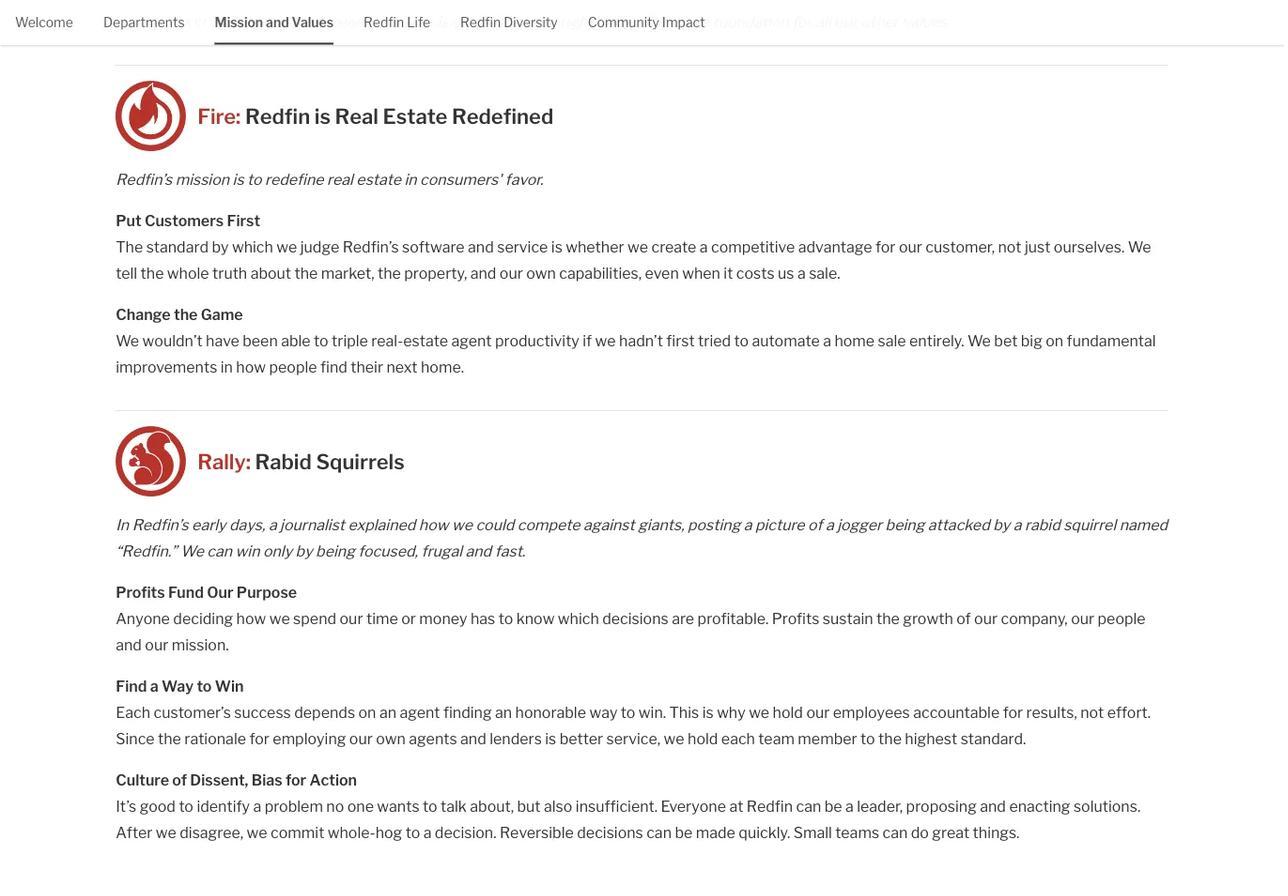 Task type: vqa. For each thing, say whether or not it's contained in the screenshot.
the bottom Decisions
yes



Task type: describe. For each thing, give the bounding box(es) containing it.
have
[[206, 332, 239, 350]]

we left 'commit'
[[247, 824, 267, 842]]

change
[[116, 305, 171, 324]]

good
[[140, 797, 176, 816]]

company,
[[1001, 610, 1068, 628]]

create
[[651, 238, 696, 256]]

been
[[243, 332, 278, 350]]

a left picture
[[744, 516, 752, 534]]

action
[[309, 771, 357, 789]]

redfin diversity link
[[460, 0, 558, 43]]

the right market,
[[378, 264, 401, 282]]

we inside the change the game we wouldn't have been able to triple real-estate agent productivity if we hadn't first tried to automate a home sale entirely. we bet big on fundamental improvements in how people find their next home.
[[595, 332, 616, 350]]

redfin life
[[364, 15, 430, 31]]

success
[[234, 703, 291, 722]]

after
[[116, 824, 153, 842]]

1 vertical spatial by
[[993, 516, 1010, 534]]

departments link
[[103, 0, 185, 43]]

our left the customer,
[[899, 238, 922, 256]]

squirrels
[[316, 449, 405, 474]]

2 decision from the left
[[306, 12, 364, 31]]

lenders
[[490, 730, 542, 748]]

agents
[[409, 730, 457, 748]]

1 decision from the left
[[147, 12, 205, 31]]

1 an from the left
[[379, 703, 396, 722]]

are
[[672, 610, 694, 628]]

talk
[[441, 797, 467, 816]]

of inside profits fund our purpose anyone deciding how we spend our time or money has to know which decisions are profitable. profits sustain the growth of our company, our people and our mission.
[[956, 610, 971, 628]]

redfin's inside in redfin's early days, a journalist explained how we could compete against giants, posting a picture of a jogger being attacked by a rabid squirrel named "redfin." we can win only by being focused, frugal and fast.
[[132, 516, 189, 534]]

service,
[[607, 730, 661, 748]]

we left bet on the right top
[[968, 332, 991, 350]]

market,
[[321, 264, 374, 282]]

"redfin."
[[116, 542, 177, 560]]

costs
[[736, 264, 775, 282]]

tell
[[116, 264, 137, 282]]

real
[[327, 170, 353, 188]]

on inside find a way to win each customer's success depends on an agent finding an honorable way to win. this is why we hold our employees accountable for results, not effort. since the rationale for employing our own agents and lenders is better service, we hold each team member to the highest standard.
[[358, 703, 376, 722]]

community impact link
[[588, 0, 705, 43]]

is inside put customers first the standard by which we judge redfin's software and service is whether we create a competitive advantage for our customer, not just ourselves. we tell the whole truth about the market, the property, and our own capabilities, even when it costs us a sale.
[[551, 238, 563, 256]]

picture
[[755, 516, 805, 534]]

bet
[[994, 332, 1018, 350]]

service
[[497, 238, 548, 256]]

0 vertical spatial this
[[639, 12, 668, 31]]

hadn't
[[619, 332, 663, 350]]

better
[[560, 730, 603, 748]]

the inside the change the game we wouldn't have been able to triple real-estate agent productivity if we hadn't first tried to automate a home sale entirely. we bet big on fundamental improvements in how people find their next home.
[[174, 305, 198, 324]]

0 horizontal spatial at
[[473, 12, 487, 31]]

the down judge at the top of the page
[[294, 264, 318, 282]]

journalist
[[280, 516, 345, 534]]

redefine
[[265, 170, 324, 188]]

life
[[407, 15, 430, 31]]

for inside the culture of dissent, bias for action it's good to identify a problem no one wants to talk about, but also insufficient. everyone at redfin can be a leader, proposing and enacting solutions. after we disagree, we commit whole-hog to a decision. reversible decisions can be made quickly. small teams can do great things.
[[286, 771, 306, 789]]

time
[[366, 610, 398, 628]]

we down change
[[116, 332, 139, 350]]

about,
[[470, 797, 514, 816]]

people inside profits fund our purpose anyone deciding how we spend our time or money has to know which decisions are profitable. profits sustain the growth of our company, our people and our mission.
[[1098, 610, 1146, 628]]

just
[[1025, 238, 1051, 256]]

the right tell
[[141, 264, 164, 282]]

agent inside the change the game we wouldn't have been able to triple real-estate agent productivity if we hadn't first tried to automate a home sale entirely. we bet big on fundamental improvements in how people find their next home.
[[451, 332, 492, 350]]

can up the small
[[796, 797, 821, 816]]

mission and values link
[[215, 0, 334, 43]]

people inside the change the game we wouldn't have been able to triple real-estate agent productivity if we hadn't first tried to automate a home sale entirely. we bet big on fundamental improvements in how people find their next home.
[[269, 358, 317, 376]]

is right the 'community'
[[672, 12, 683, 31]]

a left "decision."
[[423, 824, 432, 842]]

problem
[[265, 797, 323, 816]]

that's
[[208, 12, 248, 31]]

profitable.
[[698, 610, 769, 628]]

we up even
[[628, 238, 648, 256]]

3 decision from the left
[[411, 12, 470, 31]]

a up teams
[[845, 797, 854, 816]]

0 vertical spatial be
[[825, 797, 842, 816]]

a inside the change the game we wouldn't have been able to triple real-estate agent productivity if we hadn't first tried to automate a home sale entirely. we bet big on fundamental improvements in how people find their next home.
[[823, 332, 831, 350]]

redfin's inside put customers first the standard by which we judge redfin's software and service is whether we create a competitive advantage for our customer, not just ourselves. we tell the whole truth about the market, the property, and our own capabilities, even when it costs us a sale.
[[343, 238, 399, 256]]

entirely.
[[909, 332, 964, 350]]

tried
[[698, 332, 731, 350]]

quickly.
[[739, 824, 790, 842]]

our down service
[[500, 264, 523, 282]]

to left win.
[[621, 703, 635, 722]]

redfin left "diversity"
[[460, 15, 501, 31]]

bias
[[252, 771, 282, 789]]

our down anyone
[[145, 636, 168, 654]]

giants,
[[638, 516, 684, 534]]

the inside profits fund our purpose anyone deciding how we spend our time or money has to know which decisions are profitable. profits sustain the growth of our company, our people and our mission.
[[877, 610, 900, 628]]

and right property,
[[470, 264, 496, 282]]

our right company, on the bottom right of page
[[1071, 610, 1095, 628]]

each
[[721, 730, 755, 748]]

thing.
[[596, 12, 635, 31]]

sustain
[[823, 610, 873, 628]]

also
[[544, 797, 572, 816]]

fire:
[[197, 103, 241, 129]]

to left redefine
[[247, 170, 262, 188]]

to right hog
[[405, 824, 420, 842]]

which inside put customers first the standard by which we judge redfin's software and service is whether we create a competitive advantage for our customer, not just ourselves. we tell the whole truth about the market, the property, and our own capabilities, even when it costs us a sale.
[[232, 238, 273, 256]]

truth
[[212, 264, 247, 282]]

if
[[583, 332, 592, 350]]

not inside put customers first the standard by which we judge redfin's software and service is whether we create a competitive advantage for our customer, not just ourselves. we tell the whole truth about the market, the property, and our own capabilities, even when it costs us a sale.
[[998, 238, 1022, 256]]

a right isn't
[[400, 12, 408, 31]]

named
[[1119, 516, 1168, 534]]

0 horizontal spatial profits
[[116, 583, 165, 602]]

in inside the change the game we wouldn't have been able to triple real-estate agent productivity if we hadn't first tried to automate a home sale entirely. we bet big on fundamental improvements in how people find their next home.
[[221, 358, 233, 376]]

can inside in redfin's early days, a journalist explained how we could compete against giants, posting a picture of a jogger being attacked by a rabid squirrel named "redfin." we can win only by being focused, frugal and fast.
[[207, 542, 232, 560]]

commit
[[271, 824, 324, 842]]

jogger
[[837, 516, 882, 534]]

advantage
[[798, 238, 872, 256]]

since
[[116, 730, 155, 748]]

agent inside find a way to win each customer's success depends on an agent finding an honorable way to win. this is why we hold our employees accountable for results, not effort. since the rationale for employing our own agents and lenders is better service, we hold each team member to the highest standard.
[[400, 703, 440, 722]]

software
[[402, 238, 465, 256]]

way
[[162, 677, 194, 696]]

first
[[227, 211, 260, 230]]

win
[[235, 542, 260, 560]]

in redfin's early days, a journalist explained how we could compete against giants, posting a picture of a jogger being attacked by a rabid squirrel named "redfin." we can win only by being focused, frugal and fast.
[[116, 516, 1168, 560]]

our left time
[[340, 610, 363, 628]]

teams
[[835, 824, 879, 842]]

employing
[[273, 730, 346, 748]]

redfin life link
[[364, 0, 430, 43]]

to right able
[[314, 332, 328, 350]]

why
[[717, 703, 746, 722]]

rabid
[[255, 449, 312, 474]]

redefined
[[452, 103, 554, 129]]

diversity
[[504, 15, 558, 31]]

great
[[932, 824, 970, 842]]

to left win at bottom
[[197, 677, 212, 696]]

insufficient.
[[576, 797, 658, 816]]

against
[[583, 516, 635, 534]]

everyone
[[661, 797, 726, 816]]

mission.
[[172, 636, 229, 654]]

by inside put customers first the standard by which we judge redfin's software and service is whether we create a competitive advantage for our customer, not just ourselves. we tell the whole truth about the market, the property, and our own capabilities, even when it costs us a sale.
[[212, 238, 229, 256]]

0 horizontal spatial be
[[675, 824, 693, 842]]

our left company, on the bottom right of page
[[974, 610, 998, 628]]

0 vertical spatial redfin's
[[116, 170, 172, 188]]

team
[[758, 730, 795, 748]]

community impact
[[588, 15, 705, 31]]

of inside the culture of dissent, bias for action it's good to identify a problem no one wants to talk about, but also insufficient. everyone at redfin can be a leader, proposing and enacting solutions. after we disagree, we commit whole-hog to a decision. reversible decisions can be made quickly. small teams can do great things.
[[172, 771, 187, 789]]

is left real
[[314, 103, 331, 129]]

find a way to win each customer's success depends on an agent finding an honorable way to win. this is why we hold our employees accountable for results, not effort. since the rationale for employing our own agents and lenders is better service, we hold each team member to the highest standard.
[[116, 677, 1151, 748]]

rabid
[[1025, 516, 1060, 534]]

big
[[1021, 332, 1043, 350]]

a right us
[[798, 264, 806, 282]]

the left right
[[533, 12, 557, 31]]

know
[[516, 610, 555, 628]]

do inside the culture of dissent, bias for action it's good to identify a problem no one wants to talk about, but also insufficient. everyone at redfin can be a leader, proposing and enacting solutions. after we disagree, we commit whole-hog to a decision. reversible decisions can be made quickly. small teams can do great things.
[[911, 824, 929, 842]]

redfin left the life
[[364, 15, 404, 31]]

our down depends
[[349, 730, 373, 748]]

is down honorable
[[545, 730, 556, 748]]

on inside the change the game we wouldn't have been able to triple real-estate agent productivity if we hadn't first tried to automate a home sale entirely. we bet big on fundamental improvements in how people find their next home.
[[1046, 332, 1064, 350]]

0 horizontal spatial being
[[316, 542, 355, 560]]

1 vertical spatial hold
[[688, 730, 718, 748]]

for left all
[[792, 12, 812, 31]]

first
[[666, 332, 695, 350]]

culture of dissent, bias for action it's good to identify a problem no one wants to talk about, but also insufficient. everyone at redfin can be a leader, proposing and enacting solutions. after we disagree, we commit whole-hog to a decision. reversible decisions can be made quickly. small teams can do great things.
[[116, 771, 1141, 842]]

we inside in redfin's early days, a journalist explained how we could compete against giants, posting a picture of a jogger being attacked by a rabid squirrel named "redfin." we can win only by being focused, frugal and fast.
[[452, 516, 472, 534]]

mission
[[175, 170, 229, 188]]



Task type: locate. For each thing, give the bounding box(es) containing it.
we inside put customers first the standard by which we judge redfin's software and service is whether we create a competitive advantage for our customer, not just ourselves. we tell the whole truth about the market, the property, and our own capabilities, even when it costs us a sale.
[[1128, 238, 1151, 256]]

and
[[266, 15, 289, 31], [468, 238, 494, 256], [470, 264, 496, 282], [465, 542, 492, 560], [116, 636, 142, 654], [460, 730, 486, 748], [980, 797, 1006, 816]]

1 vertical spatial being
[[316, 542, 355, 560]]

0 horizontal spatial hold
[[688, 730, 718, 748]]

0 horizontal spatial on
[[358, 703, 376, 722]]

a left the "jogger"
[[826, 516, 834, 534]]

do left great
[[911, 824, 929, 842]]

estate up home.
[[403, 332, 448, 350]]

customer,
[[926, 238, 995, 256]]

right
[[560, 12, 593, 31]]

a inside find a way to win each customer's success depends on an agent finding an honorable way to win. this is why we hold our employees accountable for results, not effort. since the rationale for employing our own agents and lenders is better service, we hold each team member to the highest standard.
[[150, 677, 158, 696]]

triple
[[332, 332, 368, 350]]

we inside in redfin's early days, a journalist explained how we could compete against giants, posting a picture of a jogger being attacked by a rabid squirrel named "redfin." we can win only by being focused, frugal and fast.
[[180, 542, 204, 560]]

at left all:
[[473, 12, 487, 31]]

how
[[236, 358, 266, 376], [419, 516, 449, 534], [236, 610, 266, 628]]

in down have
[[221, 358, 233, 376]]

put
[[116, 211, 141, 230]]

0 vertical spatial which
[[232, 238, 273, 256]]

1 vertical spatial people
[[1098, 610, 1146, 628]]

on right big
[[1046, 332, 1064, 350]]

and down could
[[465, 542, 492, 560]]

2 vertical spatial by
[[296, 542, 313, 560]]

finding
[[443, 703, 492, 722]]

any decision that's a moral decision isn't a decision at all: do the right thing. this is the foundation for all our other values.
[[116, 12, 951, 31]]

to right tried
[[734, 332, 749, 350]]

0 vertical spatial being
[[885, 516, 925, 534]]

0 vertical spatial not
[[998, 238, 1022, 256]]

a right the days, at bottom
[[269, 516, 277, 534]]

1 vertical spatial do
[[911, 824, 929, 842]]

way
[[589, 703, 618, 722]]

hold left each
[[688, 730, 718, 748]]

on right depends
[[358, 703, 376, 722]]

which
[[232, 238, 273, 256], [558, 610, 599, 628]]

fire image
[[116, 81, 186, 151]]

and inside 'link'
[[266, 15, 289, 31]]

effort.
[[1107, 703, 1151, 722]]

0 vertical spatial own
[[526, 264, 556, 282]]

about
[[250, 264, 291, 282]]

to right the has on the left bottom of page
[[499, 610, 513, 628]]

at inside the culture of dissent, bias for action it's good to identify a problem no one wants to talk about, but also insufficient. everyone at redfin can be a leader, proposing and enacting solutions. after we disagree, we commit whole-hog to a decision. reversible decisions can be made quickly. small teams can do great things.
[[729, 797, 743, 816]]

1 vertical spatial profits
[[772, 610, 820, 628]]

1 horizontal spatial people
[[1098, 610, 1146, 628]]

able
[[281, 332, 311, 350]]

disagree,
[[180, 824, 243, 842]]

and inside find a way to win each customer's success depends on an agent finding an honorable way to win. this is why we hold our employees accountable for results, not effort. since the rationale for employing our own agents and lenders is better service, we hold each team member to the highest standard.
[[460, 730, 486, 748]]

culture
[[116, 771, 169, 789]]

for right advantage
[[876, 238, 896, 256]]

1 horizontal spatial of
[[808, 516, 822, 534]]

redfin up quickly. at the bottom right of the page
[[747, 797, 793, 816]]

at
[[473, 12, 487, 31], [729, 797, 743, 816]]

2 horizontal spatial decision
[[411, 12, 470, 31]]

automate
[[752, 332, 820, 350]]

mission
[[215, 15, 263, 31]]

customer's
[[154, 703, 231, 722]]

redfin's up market,
[[343, 238, 399, 256]]

1 vertical spatial agent
[[400, 703, 440, 722]]

in
[[116, 516, 129, 534]]

1 horizontal spatial estate
[[403, 332, 448, 350]]

0 vertical spatial estate
[[356, 170, 401, 188]]

of right growth
[[956, 610, 971, 628]]

decisions
[[602, 610, 669, 628], [577, 824, 643, 842]]

redfin inside the culture of dissent, bias for action it's good to identify a problem no one wants to talk about, but also insufficient. everyone at redfin can be a leader, proposing and enacting solutions. after we disagree, we commit whole-hog to a decision. reversible decisions can be made quickly. small teams can do great things.
[[747, 797, 793, 816]]

their
[[351, 358, 383, 376]]

member
[[798, 730, 857, 748]]

and down anyone
[[116, 636, 142, 654]]

own inside find a way to win each customer's success depends on an agent finding an honorable way to win. this is why we hold our employees accountable for results, not effort. since the rationale for employing our own agents and lenders is better service, we hold each team member to the highest standard.
[[376, 730, 406, 748]]

impact
[[662, 15, 705, 31]]

leader,
[[857, 797, 903, 816]]

whole
[[167, 264, 209, 282]]

whole-
[[328, 824, 375, 842]]

an
[[379, 703, 396, 722], [495, 703, 512, 722]]

and up things.
[[980, 797, 1006, 816]]

a right that's
[[251, 12, 259, 31]]

which right know
[[558, 610, 599, 628]]

spend
[[293, 610, 336, 628]]

redfin's up put
[[116, 170, 172, 188]]

1 horizontal spatial at
[[729, 797, 743, 816]]

highest
[[905, 730, 957, 748]]

the right since
[[158, 730, 181, 748]]

of right picture
[[808, 516, 822, 534]]

0 horizontal spatial do
[[512, 12, 530, 31]]

made
[[696, 824, 735, 842]]

fund
[[168, 583, 204, 602]]

and inside profits fund our purpose anyone deciding how we spend our time or money has to know which decisions are profitable. profits sustain the growth of our company, our people and our mission.
[[116, 636, 142, 654]]

to right good
[[179, 797, 193, 816]]

isn't
[[367, 12, 397, 31]]

1 vertical spatial at
[[729, 797, 743, 816]]

our up 'member'
[[806, 703, 830, 722]]

no
[[326, 797, 344, 816]]

2 horizontal spatial of
[[956, 610, 971, 628]]

to down employees at bottom right
[[861, 730, 875, 748]]

wouldn't
[[142, 332, 203, 350]]

depends
[[294, 703, 355, 722]]

own inside put customers first the standard by which we judge redfin's software and service is whether we create a competitive advantage for our customer, not just ourselves. we tell the whole truth about the market, the property, and our own capabilities, even when it costs us a sale.
[[526, 264, 556, 282]]

decisions inside profits fund our purpose anyone deciding how we spend our time or money has to know which decisions are profitable. profits sustain the growth of our company, our people and our mission.
[[602, 610, 669, 628]]

by right only
[[296, 542, 313, 560]]

we
[[276, 238, 297, 256], [628, 238, 648, 256], [595, 332, 616, 350], [452, 516, 472, 534], [269, 610, 290, 628], [749, 703, 770, 722], [664, 730, 685, 748], [156, 824, 176, 842], [247, 824, 267, 842]]

2 vertical spatial of
[[172, 771, 187, 789]]

an up lenders
[[495, 703, 512, 722]]

explained
[[348, 516, 416, 534]]

0 vertical spatial of
[[808, 516, 822, 534]]

we left could
[[452, 516, 472, 534]]

agent
[[451, 332, 492, 350], [400, 703, 440, 722]]

not left effort.
[[1081, 703, 1104, 722]]

2 horizontal spatial by
[[993, 516, 1010, 534]]

0 horizontal spatial agent
[[400, 703, 440, 722]]

own down service
[[526, 264, 556, 282]]

1 horizontal spatial be
[[825, 797, 842, 816]]

1 horizontal spatial this
[[669, 703, 699, 722]]

0 horizontal spatial people
[[269, 358, 317, 376]]

rabid squirrel wearing boxing gloves image
[[116, 426, 186, 497]]

real-
[[371, 332, 403, 350]]

on
[[1046, 332, 1064, 350], [358, 703, 376, 722]]

2 vertical spatial redfin's
[[132, 516, 189, 534]]

0 vertical spatial decisions
[[602, 610, 669, 628]]

profits left sustain
[[772, 610, 820, 628]]

0 horizontal spatial not
[[998, 238, 1022, 256]]

0 vertical spatial profits
[[116, 583, 165, 602]]

0 horizontal spatial by
[[212, 238, 229, 256]]

a left home
[[823, 332, 831, 350]]

the down employees at bottom right
[[878, 730, 902, 748]]

1 horizontal spatial decision
[[306, 12, 364, 31]]

this right thing.
[[639, 12, 668, 31]]

1 vertical spatial own
[[376, 730, 406, 748]]

we inside profits fund our purpose anyone deciding how we spend our time or money has to know which decisions are profitable. profits sustain the growth of our company, our people and our mission.
[[269, 610, 290, 628]]

of up good
[[172, 771, 187, 789]]

being right the "jogger"
[[885, 516, 925, 534]]

decision right any
[[147, 12, 205, 31]]

sale.
[[809, 264, 840, 282]]

is right mission
[[233, 170, 244, 188]]

which inside profits fund our purpose anyone deciding how we spend our time or money has to know which decisions are profitable. profits sustain the growth of our company, our people and our mission.
[[558, 610, 599, 628]]

this right win.
[[669, 703, 699, 722]]

mission and values
[[215, 15, 334, 31]]

for down success
[[249, 730, 270, 748]]

1 vertical spatial be
[[675, 824, 693, 842]]

proposing
[[906, 797, 977, 816]]

for inside put customers first the standard by which we judge redfin's software and service is whether we create a competitive advantage for our customer, not just ourselves. we tell the whole truth about the market, the property, and our own capabilities, even when it costs us a sale.
[[876, 238, 896, 256]]

the left growth
[[877, 610, 900, 628]]

0 vertical spatial on
[[1046, 332, 1064, 350]]

we right why
[[749, 703, 770, 722]]

1 horizontal spatial own
[[526, 264, 556, 282]]

we down good
[[156, 824, 176, 842]]

agent up agents
[[400, 703, 440, 722]]

but
[[517, 797, 541, 816]]

redfin diversity
[[460, 15, 558, 31]]

0 horizontal spatial in
[[221, 358, 233, 376]]

squirrel
[[1064, 516, 1116, 534]]

at up made
[[729, 797, 743, 816]]

0 horizontal spatial decision
[[147, 12, 205, 31]]

profits up anyone
[[116, 583, 165, 602]]

early
[[192, 516, 226, 534]]

0 vertical spatial people
[[269, 358, 317, 376]]

to inside profits fund our purpose anyone deciding how we spend our time or money has to know which decisions are profitable. profits sustain the growth of our company, our people and our mission.
[[499, 610, 513, 628]]

1 horizontal spatial not
[[1081, 703, 1104, 722]]

1 vertical spatial decisions
[[577, 824, 643, 842]]

1 vertical spatial which
[[558, 610, 599, 628]]

can left win
[[207, 542, 232, 560]]

profits
[[116, 583, 165, 602], [772, 610, 820, 628]]

0 vertical spatial hold
[[773, 703, 803, 722]]

how down "purpose"
[[236, 610, 266, 628]]

not left just
[[998, 238, 1022, 256]]

the left foundation
[[686, 12, 710, 31]]

fire: redfin is real estate redefined
[[197, 103, 554, 129]]

which down first
[[232, 238, 273, 256]]

and left service
[[468, 238, 494, 256]]

values
[[292, 15, 334, 31]]

home
[[835, 332, 875, 350]]

a left rabid
[[1013, 516, 1022, 534]]

a up 'when'
[[700, 238, 708, 256]]

community
[[588, 15, 659, 31]]

1 vertical spatial on
[[358, 703, 376, 722]]

for up problem
[[286, 771, 306, 789]]

0 vertical spatial agent
[[451, 332, 492, 350]]

1 horizontal spatial being
[[885, 516, 925, 534]]

we up 'about' on the left top of page
[[276, 238, 297, 256]]

how inside the change the game we wouldn't have been able to triple real-estate agent productivity if we hadn't first tried to automate a home sale entirely. we bet big on fundamental improvements in how people find their next home.
[[236, 358, 266, 376]]

for up standard.
[[1003, 703, 1023, 722]]

1 horizontal spatial on
[[1046, 332, 1064, 350]]

0 vertical spatial how
[[236, 358, 266, 376]]

other
[[861, 12, 899, 31]]

do
[[512, 12, 530, 31], [911, 824, 929, 842]]

decisions left are
[[602, 610, 669, 628]]

0 horizontal spatial own
[[376, 730, 406, 748]]

frugal
[[421, 542, 462, 560]]

capabilities,
[[559, 264, 642, 282]]

win
[[215, 677, 244, 696]]

of inside in redfin's early days, a journalist explained how we could compete against giants, posting a picture of a jogger being attacked by a rabid squirrel named "redfin." we can win only by being focused, frugal and fast.
[[808, 516, 822, 534]]

hold up the team on the right of the page
[[773, 703, 803, 722]]

1 horizontal spatial in
[[404, 170, 417, 188]]

a down bias at left
[[253, 797, 261, 816]]

welcome
[[15, 15, 73, 31]]

we right ourselves.
[[1128, 238, 1151, 256]]

our right all
[[834, 12, 858, 31]]

own left agents
[[376, 730, 406, 748]]

we down win.
[[664, 730, 685, 748]]

we right if
[[595, 332, 616, 350]]

0 vertical spatial by
[[212, 238, 229, 256]]

redfin right fire:
[[245, 103, 310, 129]]

1 horizontal spatial agent
[[451, 332, 492, 350]]

be down everyone
[[675, 824, 693, 842]]

redfin's
[[116, 170, 172, 188], [343, 238, 399, 256], [132, 516, 189, 534]]

0 vertical spatial in
[[404, 170, 417, 188]]

1 horizontal spatial an
[[495, 703, 512, 722]]

0 vertical spatial at
[[473, 12, 487, 31]]

2 an from the left
[[495, 703, 512, 722]]

and inside in redfin's early days, a journalist explained how we could compete against giants, posting a picture of a jogger being attacked by a rabid squirrel named "redfin." we can win only by being focused, frugal and fast.
[[465, 542, 492, 560]]

by left rabid
[[993, 516, 1010, 534]]

1 horizontal spatial do
[[911, 824, 929, 842]]

this inside find a way to win each customer's success depends on an agent finding an honorable way to win. this is why we hold our employees accountable for results, not effort. since the rationale for employing our own agents and lenders is better service, we hold each team member to the highest standard.
[[669, 703, 699, 722]]

how inside profits fund our purpose anyone deciding how we spend our time or money has to know which decisions are profitable. profits sustain the growth of our company, our people and our mission.
[[236, 610, 266, 628]]

0 horizontal spatial of
[[172, 771, 187, 789]]

is right service
[[551, 238, 563, 256]]

competitive
[[711, 238, 795, 256]]

0 horizontal spatial estate
[[356, 170, 401, 188]]

own
[[526, 264, 556, 282], [376, 730, 406, 748]]

1 horizontal spatial by
[[296, 542, 313, 560]]

next
[[387, 358, 418, 376]]

all:
[[490, 12, 509, 31]]

people right company, on the bottom right of page
[[1098, 610, 1146, 628]]

0 vertical spatial do
[[512, 12, 530, 31]]

hold
[[773, 703, 803, 722], [688, 730, 718, 748]]

ourselves.
[[1054, 238, 1125, 256]]

dissent,
[[190, 771, 248, 789]]

1 vertical spatial redfin's
[[343, 238, 399, 256]]

estate
[[356, 170, 401, 188], [403, 332, 448, 350]]

1 vertical spatial how
[[419, 516, 449, 534]]

1 vertical spatial in
[[221, 358, 233, 376]]

favor.
[[505, 170, 543, 188]]

1 vertical spatial of
[[956, 610, 971, 628]]

how up frugal
[[419, 516, 449, 534]]

0 horizontal spatial an
[[379, 703, 396, 722]]

can down everyone
[[647, 824, 672, 842]]

1 vertical spatial not
[[1081, 703, 1104, 722]]

how inside in redfin's early days, a journalist explained how we could compete against giants, posting a picture of a jogger being attacked by a rabid squirrel named "redfin." we can win only by being focused, frugal and fast.
[[419, 516, 449, 534]]

our
[[207, 583, 233, 602]]

identify
[[197, 797, 250, 816]]

rally:
[[197, 449, 251, 474]]

2 vertical spatial how
[[236, 610, 266, 628]]

in left consumers'
[[404, 170, 417, 188]]

estate inside the change the game we wouldn't have been able to triple real-estate agent productivity if we hadn't first tried to automate a home sale entirely. we bet big on fundamental improvements in how people find their next home.
[[403, 332, 448, 350]]

and left values
[[266, 15, 289, 31]]

0 horizontal spatial this
[[639, 12, 668, 31]]

1 horizontal spatial which
[[558, 610, 599, 628]]

decision right isn't
[[411, 12, 470, 31]]

when
[[682, 264, 720, 282]]

estate right the real
[[356, 170, 401, 188]]

solutions.
[[1074, 797, 1141, 816]]

1 vertical spatial this
[[669, 703, 699, 722]]

and inside the culture of dissent, bias for action it's good to identify a problem no one wants to talk about, but also insufficient. everyone at redfin can be a leader, proposing and enacting solutions. after we disagree, we commit whole-hog to a decision. reversible decisions can be made quickly. small teams can do great things.
[[980, 797, 1006, 816]]

we down early on the left bottom
[[180, 542, 204, 560]]

not inside find a way to win each customer's success depends on an agent finding an honorable way to win. this is why we hold our employees accountable for results, not effort. since the rationale for employing our own agents and lenders is better service, we hold each team member to the highest standard.
[[1081, 703, 1104, 722]]

focused,
[[358, 542, 418, 560]]

1 vertical spatial estate
[[403, 332, 448, 350]]

1 horizontal spatial hold
[[773, 703, 803, 722]]

decisions inside the culture of dissent, bias for action it's good to identify a problem no one wants to talk about, but also insufficient. everyone at redfin can be a leader, proposing and enacting solutions. after we disagree, we commit whole-hog to a decision. reversible decisions can be made quickly. small teams can do great things.
[[577, 824, 643, 842]]

to left "talk"
[[423, 797, 437, 816]]

is left why
[[702, 703, 714, 722]]

0 horizontal spatial which
[[232, 238, 273, 256]]

purpose
[[237, 583, 297, 602]]

1 horizontal spatial profits
[[772, 610, 820, 628]]

can down leader, at the bottom right of page
[[883, 824, 908, 842]]

a right find
[[150, 677, 158, 696]]



